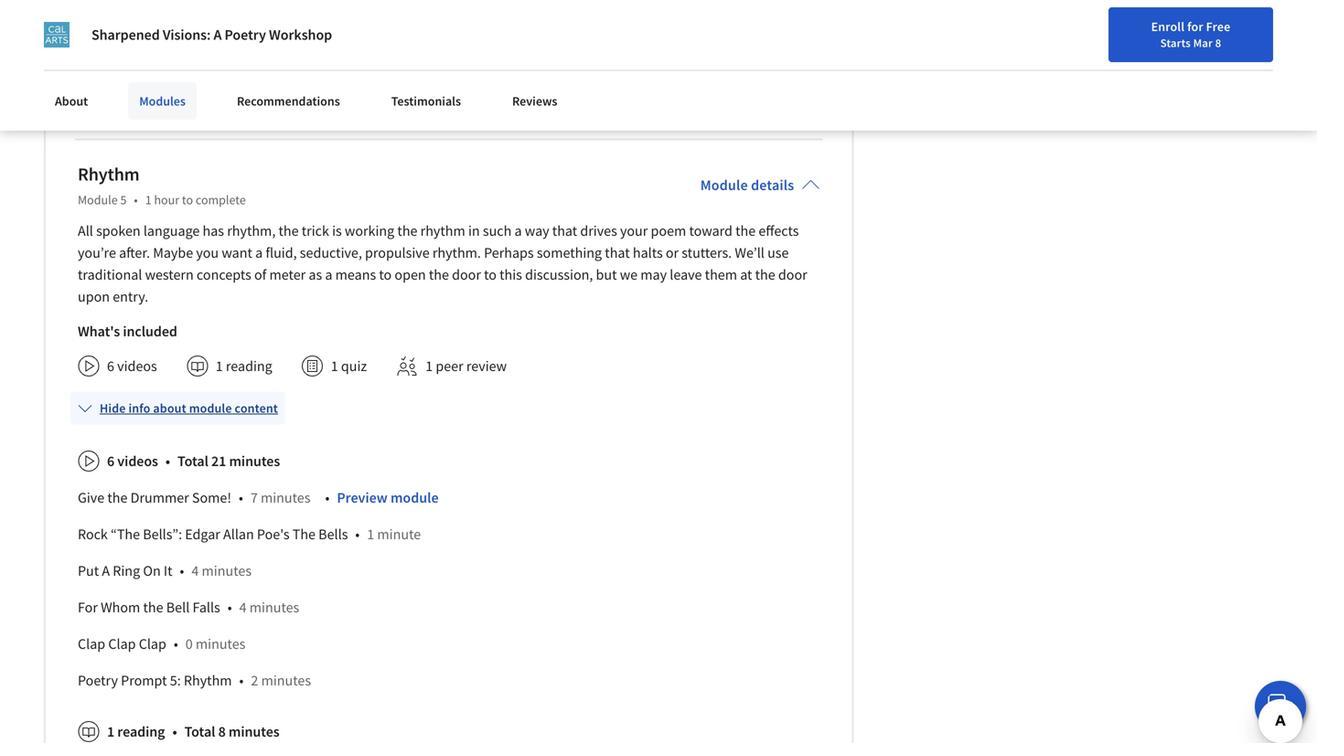 Task type: locate. For each thing, give the bounding box(es) containing it.
to
[[182, 191, 193, 208], [379, 265, 392, 284], [484, 265, 497, 284]]

the up fluid,
[[279, 222, 299, 240]]

propulsive
[[365, 244, 430, 262]]

0 horizontal spatial reading
[[117, 723, 165, 741]]

1 horizontal spatial 8
[[1215, 36, 1221, 50]]

clap
[[78, 635, 105, 653], [108, 635, 136, 653], [139, 635, 166, 653]]

a right 'want'
[[255, 244, 263, 262]]

1 vertical spatial 8
[[218, 723, 226, 741]]

2 6 videos from the top
[[107, 452, 158, 470]]

put
[[78, 562, 99, 580]]

module right the about
[[189, 400, 232, 416]]

1 horizontal spatial 30
[[197, 42, 212, 61]]

1 6 from the top
[[107, 357, 114, 375]]

module left 5
[[78, 191, 118, 208]]

6 videos up "drummer"
[[107, 452, 158, 470]]

module inside rhythm module 5 • 1 hour to complete
[[78, 191, 118, 208]]

info about module content element
[[70, 384, 820, 744]]

fluid,
[[266, 244, 297, 262]]

minutes right 21
[[229, 452, 280, 470]]

a right 'visions:'
[[214, 26, 222, 44]]

1 horizontal spatial 1 reading
[[216, 357, 272, 375]]

rhyme • 30 minutes
[[78, 79, 207, 97]]

to right hour
[[182, 191, 193, 208]]

rhythm inside rhythm module 5 • 1 hour to complete
[[78, 163, 140, 185]]

1 peer review
[[425, 357, 507, 375]]

1 vertical spatial that
[[605, 244, 630, 262]]

that up something
[[552, 222, 577, 240]]

a right as
[[325, 265, 332, 284]]

modules
[[139, 93, 186, 109]]

0 vertical spatial quiz
[[117, 42, 144, 61]]

1 vertical spatial 4
[[239, 598, 247, 617]]

6 down hide
[[107, 452, 114, 470]]

to inside rhythm module 5 • 1 hour to complete
[[182, 191, 193, 208]]

1 horizontal spatial quiz
[[341, 357, 367, 375]]

door
[[452, 265, 481, 284], [778, 265, 807, 284]]

info
[[128, 400, 150, 416]]

1 vertical spatial poetry
[[78, 672, 118, 690]]

0 horizontal spatial door
[[452, 265, 481, 284]]

trick
[[302, 222, 329, 240]]

reviews link
[[501, 82, 568, 120]]

we'll
[[735, 244, 765, 262]]

door down rhythm.
[[452, 265, 481, 284]]

0 vertical spatial 4
[[192, 562, 199, 580]]

quiz
[[117, 42, 144, 61], [341, 357, 367, 375]]

total up rhyme • 30 minutes
[[163, 42, 194, 61]]

1 vertical spatial 1 reading
[[107, 723, 165, 741]]

0 vertical spatial a
[[214, 26, 222, 44]]

0 horizontal spatial that
[[552, 222, 577, 240]]

recommendations link
[[226, 82, 351, 120]]

0 horizontal spatial to
[[182, 191, 193, 208]]

whom
[[101, 598, 140, 617]]

or
[[666, 244, 679, 262]]

0 horizontal spatial 1 reading
[[107, 723, 165, 741]]

hour
[[154, 191, 179, 208]]

total left 21
[[177, 452, 208, 470]]

0 vertical spatial rhythm
[[78, 163, 140, 185]]

upon
[[78, 287, 110, 306]]

2 videos from the top
[[117, 452, 158, 470]]

0 vertical spatial 1 reading
[[216, 357, 272, 375]]

rhythm module 5 • 1 hour to complete
[[78, 163, 246, 208]]

module up minute
[[390, 489, 439, 507]]

4 for for whom the bell falls
[[239, 598, 247, 617]]

2 horizontal spatial clap
[[139, 635, 166, 653]]

0 vertical spatial 30
[[197, 42, 212, 61]]

• left 0 at the bottom left
[[174, 635, 178, 653]]

the up we'll
[[735, 222, 756, 240]]

videos up "drummer"
[[117, 452, 158, 470]]

peer
[[436, 357, 463, 375]]

• left 7
[[239, 489, 243, 507]]

clap left 0 at the bottom left
[[139, 635, 166, 653]]

effects
[[759, 222, 799, 240]]

1 vertical spatial total
[[177, 452, 208, 470]]

reading inside hide info about module content region
[[117, 723, 165, 741]]

bells":
[[143, 525, 182, 544]]

stutters.
[[682, 244, 732, 262]]

0 vertical spatial 1 quiz
[[107, 42, 144, 61]]

module inside region
[[390, 489, 439, 507]]

0 horizontal spatial 4
[[192, 562, 199, 580]]

mar
[[1193, 36, 1213, 50]]

western
[[145, 265, 194, 284]]

1 horizontal spatial module
[[390, 489, 439, 507]]

1 horizontal spatial 1 quiz
[[331, 357, 367, 375]]

menu item
[[989, 18, 1107, 78]]

for
[[78, 598, 98, 617]]

4 right falls
[[239, 598, 247, 617]]

3 clap from the left
[[139, 635, 166, 653]]

1 vertical spatial videos
[[117, 452, 158, 470]]

discussion,
[[525, 265, 593, 284]]

• left preview
[[325, 489, 330, 507]]

1 vertical spatial 6
[[107, 452, 114, 470]]

• up "drummer"
[[165, 452, 170, 470]]

want
[[222, 244, 252, 262]]

it
[[164, 562, 172, 580]]

None search field
[[261, 11, 563, 48]]

poetry left the workshop
[[225, 26, 266, 44]]

falls
[[193, 598, 220, 617]]

the right at
[[755, 265, 775, 284]]

• total 21 minutes
[[165, 452, 280, 470]]

6 videos
[[107, 357, 157, 375], [107, 452, 158, 470]]

2 clap from the left
[[108, 635, 136, 653]]

minutes right 7
[[261, 489, 310, 507]]

0 horizontal spatial poetry
[[78, 672, 118, 690]]

1 horizontal spatial reading
[[226, 357, 272, 375]]

6
[[107, 357, 114, 375], [107, 452, 114, 470]]

1 vertical spatial 6 videos
[[107, 452, 158, 470]]

the down rhythm.
[[429, 265, 449, 284]]

clap down for
[[78, 635, 105, 653]]

drummer
[[130, 489, 189, 507]]

1 vertical spatial rhythm
[[184, 672, 232, 690]]

that
[[552, 222, 577, 240], [605, 244, 630, 262]]

2 horizontal spatial to
[[484, 265, 497, 284]]

a
[[214, 26, 222, 44], [102, 562, 110, 580]]

0 vertical spatial 8
[[1215, 36, 1221, 50]]

0 horizontal spatial a
[[102, 562, 110, 580]]

edgar
[[185, 525, 220, 544]]

1 reading up the content
[[216, 357, 272, 375]]

total down poetry prompt 5: rhythm • 2 minutes
[[184, 723, 215, 741]]

1 vertical spatial reading
[[117, 723, 165, 741]]

minutes right 0 at the bottom left
[[196, 635, 245, 653]]

rhythm right 5:
[[184, 672, 232, 690]]

clap down whom
[[108, 635, 136, 653]]

at
[[740, 265, 752, 284]]

0 horizontal spatial a
[[255, 244, 263, 262]]

something
[[537, 244, 602, 262]]

reading down "prompt"
[[117, 723, 165, 741]]

rock
[[78, 525, 108, 544]]

sharpened
[[91, 26, 160, 44]]

give the drummer some! • 7 minutes
[[78, 489, 310, 507]]

to left open
[[379, 265, 392, 284]]

a
[[514, 222, 522, 240], [255, 244, 263, 262], [325, 265, 332, 284]]

language
[[143, 222, 200, 240]]

1 quiz
[[107, 42, 144, 61], [331, 357, 367, 375]]

for
[[1187, 18, 1203, 35]]

0 vertical spatial 6 videos
[[107, 357, 157, 375]]

• right it at the bottom of the page
[[180, 562, 184, 580]]

0 vertical spatial a
[[514, 222, 522, 240]]

videos down what's included
[[117, 357, 157, 375]]

your
[[620, 222, 648, 240]]

2 vertical spatial a
[[325, 265, 332, 284]]

module
[[700, 176, 748, 194], [78, 191, 118, 208]]

0 horizontal spatial module
[[78, 191, 118, 208]]

8 inside hide info about module content region
[[218, 723, 226, 741]]

1 horizontal spatial door
[[778, 265, 807, 284]]

6 videos down what's included
[[107, 357, 157, 375]]

rhythm up 5
[[78, 163, 140, 185]]

0 horizontal spatial 30
[[139, 79, 154, 97]]

0 vertical spatial module
[[189, 400, 232, 416]]

0 vertical spatial poetry
[[225, 26, 266, 44]]

4 right it at the bottom of the page
[[192, 562, 199, 580]]

0 horizontal spatial module
[[189, 400, 232, 416]]

has
[[203, 222, 224, 240]]

drives
[[580, 222, 617, 240]]

0 vertical spatial 6
[[107, 357, 114, 375]]

1 horizontal spatial to
[[379, 265, 392, 284]]

• down 5:
[[172, 723, 177, 741]]

2 horizontal spatial a
[[514, 222, 522, 240]]

0 horizontal spatial quiz
[[117, 42, 144, 61]]

2 6 from the top
[[107, 452, 114, 470]]

• right rhyme
[[128, 79, 132, 97]]

that up but in the left top of the page
[[605, 244, 630, 262]]

hide info about module content button
[[70, 392, 285, 425]]

8 right mar
[[1215, 36, 1221, 50]]

0 horizontal spatial rhythm
[[78, 163, 140, 185]]

6 inside hide info about module content region
[[107, 452, 114, 470]]

0
[[185, 635, 193, 653]]

0 vertical spatial videos
[[117, 357, 157, 375]]

1 horizontal spatial clap
[[108, 635, 136, 653]]

to left 'this'
[[484, 265, 497, 284]]

8 down poetry prompt 5: rhythm • 2 minutes
[[218, 723, 226, 741]]

reading
[[226, 357, 272, 375], [117, 723, 165, 741]]

concepts
[[197, 265, 251, 284]]

poetry left "prompt"
[[78, 672, 118, 690]]

about
[[55, 93, 88, 109]]

a left the way
[[514, 222, 522, 240]]

0 horizontal spatial clap
[[78, 635, 105, 653]]

1 horizontal spatial 4
[[239, 598, 247, 617]]

1 horizontal spatial that
[[605, 244, 630, 262]]

30
[[197, 42, 212, 61], [139, 79, 154, 97]]

a right put
[[102, 562, 110, 580]]

hide info about module content
[[100, 400, 278, 416]]

• preview module
[[325, 489, 439, 507]]

module up toward
[[700, 176, 748, 194]]

1 vertical spatial a
[[102, 562, 110, 580]]

1 horizontal spatial rhythm
[[184, 672, 232, 690]]

2 door from the left
[[778, 265, 807, 284]]

poetry
[[225, 26, 266, 44], [78, 672, 118, 690]]

6 down what's
[[107, 357, 114, 375]]

• right falls
[[228, 598, 232, 617]]

reading up the content
[[226, 357, 272, 375]]

is
[[332, 222, 342, 240]]

enroll for free starts mar 8
[[1151, 18, 1231, 50]]

door down use
[[778, 265, 807, 284]]

1 horizontal spatial a
[[325, 265, 332, 284]]

8 inside enroll for free starts mar 8
[[1215, 36, 1221, 50]]

• right 5
[[134, 191, 138, 208]]

what's included
[[78, 322, 177, 340]]

0 horizontal spatial 8
[[218, 723, 226, 741]]

in
[[468, 222, 480, 240]]

1 reading down "prompt"
[[107, 723, 165, 741]]

ring
[[113, 562, 140, 580]]

1 vertical spatial 30
[[139, 79, 154, 97]]

1 vertical spatial module
[[390, 489, 439, 507]]

2 vertical spatial total
[[184, 723, 215, 741]]

1 reading inside hide info about module content region
[[107, 723, 165, 741]]

rhythm,
[[227, 222, 276, 240]]

review
[[466, 357, 507, 375]]



Task type: describe. For each thing, give the bounding box(es) containing it.
1 vertical spatial a
[[255, 244, 263, 262]]

on
[[143, 562, 161, 580]]

poe's
[[257, 525, 290, 544]]

1 inside rhythm module 5 • 1 hour to complete
[[145, 191, 152, 208]]

1 videos from the top
[[117, 357, 157, 375]]

1 6 videos from the top
[[107, 357, 157, 375]]

you
[[196, 244, 219, 262]]

• left 2
[[239, 672, 244, 690]]

a inside region
[[102, 562, 110, 580]]

bells
[[318, 525, 348, 544]]

poetry prompt 5: rhythm • 2 minutes
[[78, 672, 311, 690]]

halts
[[633, 244, 663, 262]]

bell
[[166, 598, 190, 617]]

sharpened visions: a poetry workshop
[[91, 26, 332, 44]]

maybe
[[153, 244, 193, 262]]

what's
[[78, 322, 120, 340]]

minutes down total 30 minutes
[[157, 79, 207, 97]]

1 clap from the left
[[78, 635, 105, 653]]

0 vertical spatial total
[[163, 42, 194, 61]]

7
[[250, 489, 258, 507]]

• right bells
[[355, 525, 360, 544]]

way
[[525, 222, 549, 240]]

poetry inside hide info about module content region
[[78, 672, 118, 690]]

for whom the bell falls • 4 minutes
[[78, 598, 299, 617]]

• total 8 minutes
[[172, 723, 280, 741]]

of
[[254, 265, 266, 284]]

give
[[78, 489, 104, 507]]

toward
[[689, 222, 733, 240]]

the right give
[[107, 489, 128, 507]]

rock "the bells": edgar allan poe's the bells • 1 minute
[[78, 525, 421, 544]]

the up propulsive
[[397, 222, 418, 240]]

may
[[641, 265, 667, 284]]

2
[[251, 672, 258, 690]]

total for total 21 minutes
[[177, 452, 208, 470]]

21
[[211, 452, 226, 470]]

modules link
[[128, 82, 197, 120]]

visions:
[[163, 26, 211, 44]]

allan
[[223, 525, 254, 544]]

rhythm.
[[432, 244, 481, 262]]

1 door from the left
[[452, 265, 481, 284]]

rhythm
[[420, 222, 465, 240]]

1 horizontal spatial poetry
[[225, 26, 266, 44]]

prompt
[[121, 672, 167, 690]]

traditional
[[78, 265, 142, 284]]

reviews
[[512, 93, 557, 109]]

total for total 8 minutes
[[184, 723, 215, 741]]

5
[[120, 191, 127, 208]]

some!
[[192, 489, 231, 507]]

videos inside hide info about module content region
[[117, 452, 158, 470]]

minutes right 'visions:'
[[215, 42, 266, 61]]

1 horizontal spatial a
[[214, 26, 222, 44]]

preview
[[337, 489, 388, 507]]

coursera image
[[22, 15, 138, 44]]

open
[[395, 265, 426, 284]]

seductive,
[[300, 244, 362, 262]]

included
[[123, 322, 177, 340]]

testimonials
[[391, 93, 461, 109]]

6 videos inside hide info about module content region
[[107, 452, 158, 470]]

hide
[[100, 400, 126, 416]]

"the
[[111, 525, 140, 544]]

0 vertical spatial that
[[552, 222, 577, 240]]

clap clap clap • 0 minutes
[[78, 635, 245, 653]]

poem
[[651, 222, 686, 240]]

4 for put a ring on it
[[192, 562, 199, 580]]

rhythm inside hide info about module content region
[[184, 672, 232, 690]]

testimonials link
[[380, 82, 472, 120]]

the
[[292, 525, 316, 544]]

minutes right falls
[[249, 598, 299, 617]]

working
[[345, 222, 394, 240]]

details
[[751, 176, 794, 194]]

you're
[[78, 244, 116, 262]]

minute
[[377, 525, 421, 544]]

meter
[[269, 265, 306, 284]]

1 vertical spatial 1 quiz
[[331, 357, 367, 375]]

after.
[[119, 244, 150, 262]]

complete
[[196, 191, 246, 208]]

use
[[767, 244, 789, 262]]

0 vertical spatial reading
[[226, 357, 272, 375]]

all
[[78, 222, 93, 240]]

means
[[335, 265, 376, 284]]

module details
[[700, 176, 794, 194]]

california institute of the arts image
[[44, 22, 70, 48]]

entry.
[[113, 287, 148, 306]]

put a ring on it • 4 minutes
[[78, 562, 252, 580]]

we
[[620, 265, 638, 284]]

such
[[483, 222, 512, 240]]

module inside dropdown button
[[189, 400, 232, 416]]

total 30 minutes
[[163, 42, 266, 61]]

workshop
[[269, 26, 332, 44]]

minutes down 2
[[229, 723, 280, 741]]

content
[[235, 400, 278, 416]]

recommendations
[[237, 93, 340, 109]]

enroll
[[1151, 18, 1185, 35]]

minutes down the allan
[[202, 562, 252, 580]]

perhaps
[[484, 244, 534, 262]]

minutes right 2
[[261, 672, 311, 690]]

about link
[[44, 82, 99, 120]]

this
[[500, 265, 522, 284]]

starts
[[1160, 36, 1191, 50]]

0 horizontal spatial 1 quiz
[[107, 42, 144, 61]]

1 vertical spatial quiz
[[341, 357, 367, 375]]

free
[[1206, 18, 1231, 35]]

spoken
[[96, 222, 141, 240]]

1 horizontal spatial module
[[700, 176, 748, 194]]

the left bell
[[143, 598, 163, 617]]

preview module link
[[337, 489, 439, 507]]

leave
[[670, 265, 702, 284]]

them
[[705, 265, 737, 284]]

hide info about module content region
[[78, 436, 820, 744]]

but
[[596, 265, 617, 284]]

rhyme
[[78, 79, 120, 97]]

• inside rhythm module 5 • 1 hour to complete
[[134, 191, 138, 208]]

chat with us image
[[1266, 692, 1295, 722]]

as
[[309, 265, 322, 284]]

about
[[153, 400, 186, 416]]



Task type: vqa. For each thing, say whether or not it's contained in the screenshot.
"likely"
no



